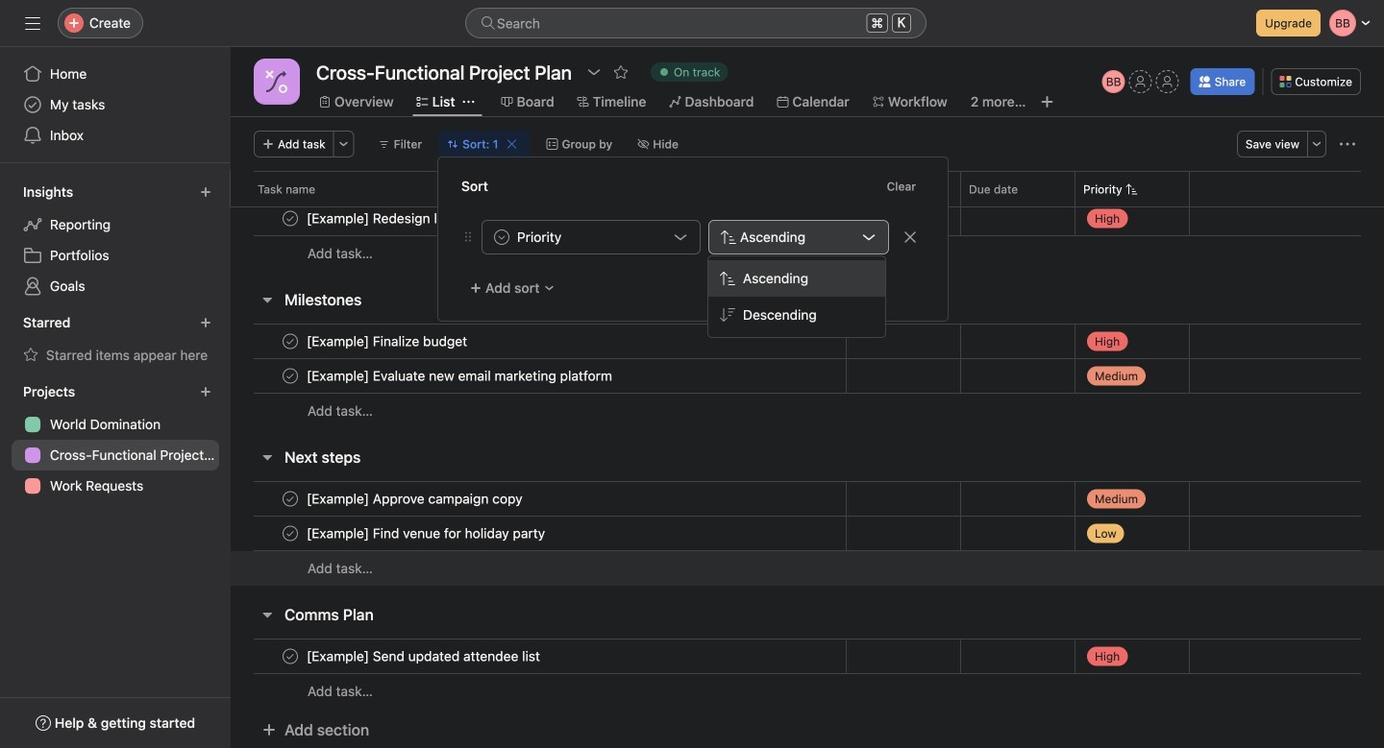 Task type: vqa. For each thing, say whether or not it's contained in the screenshot.
Completed image
no



Task type: locate. For each thing, give the bounding box(es) containing it.
mark complete checkbox inside [example] find venue for holiday party cell
[[279, 523, 302, 546]]

mark complete image inside [example] approve campaign copy cell
[[279, 488, 302, 511]]

projects element
[[0, 375, 231, 506]]

task name text field inside [example] redesign landing page cell
[[303, 209, 520, 228]]

Mark complete checkbox
[[279, 207, 302, 230], [279, 330, 302, 353], [279, 488, 302, 511], [279, 646, 302, 669]]

2 mark complete checkbox from the top
[[279, 523, 302, 546]]

mark complete image inside [example] find venue for holiday party cell
[[279, 523, 302, 546]]

1 task name text field from the top
[[303, 209, 520, 228]]

row
[[231, 171, 1384, 207], [231, 201, 1384, 237], [231, 236, 1384, 271], [231, 324, 1384, 360], [231, 359, 1384, 394], [231, 393, 1384, 429], [231, 482, 1384, 517], [231, 516, 1384, 552], [231, 551, 1384, 586], [231, 639, 1384, 675], [231, 674, 1384, 710]]

mark complete checkbox inside [example] redesign landing page cell
[[279, 207, 302, 230]]

1 collapse task list for this group image from the top
[[260, 292, 275, 308]]

Task name text field
[[303, 209, 520, 228], [303, 332, 473, 351]]

mark complete image
[[279, 207, 302, 230], [279, 330, 302, 353], [279, 523, 302, 546]]

mark complete image inside [example] evaluate new email marketing platform cell
[[279, 365, 302, 388]]

2 collapse task list for this group image from the top
[[260, 450, 275, 465]]

mark complete image for task name text box inside the [example] evaluate new email marketing platform cell
[[279, 365, 302, 388]]

2 vertical spatial collapse task list for this group image
[[260, 608, 275, 623]]

task name text field for header milestones tree grid
[[303, 332, 473, 351]]

2 row from the top
[[231, 201, 1384, 237]]

dialog
[[438, 158, 948, 321]]

3 mark complete checkbox from the top
[[279, 488, 302, 511]]

11 row from the top
[[231, 674, 1384, 710]]

0 vertical spatial task name text field
[[303, 209, 520, 228]]

header comms plan tree grid
[[231, 639, 1384, 710]]

None field
[[465, 8, 927, 38]]

task name text field inside [example] finalize budget cell
[[303, 332, 473, 351]]

3 mark complete image from the top
[[279, 523, 302, 546]]

task name text field inside [example] send updated attendee list "cell"
[[303, 647, 546, 667]]

Task name text field
[[303, 367, 618, 386], [303, 490, 528, 509], [303, 524, 551, 544], [303, 647, 546, 667]]

line_and_symbols image
[[265, 70, 288, 93]]

mark complete checkbox inside [example] approve campaign copy cell
[[279, 488, 302, 511]]

4 row from the top
[[231, 324, 1384, 360]]

1 vertical spatial mark complete checkbox
[[279, 523, 302, 546]]

1 mark complete checkbox from the top
[[279, 207, 302, 230]]

2 mark complete image from the top
[[279, 330, 302, 353]]

task name text field inside [example] find venue for holiday party cell
[[303, 524, 551, 544]]

1 vertical spatial mark complete image
[[279, 488, 302, 511]]

0 vertical spatial mark complete image
[[279, 207, 302, 230]]

more actions image
[[338, 138, 350, 150]]

1 vertical spatial task name text field
[[303, 332, 473, 351]]

1 vertical spatial mark complete image
[[279, 330, 302, 353]]

2 vertical spatial mark complete image
[[279, 523, 302, 546]]

Search tasks, projects, and more text field
[[465, 8, 927, 38]]

4 task name text field from the top
[[303, 647, 546, 667]]

task name text field inside [example] approve campaign copy cell
[[303, 490, 528, 509]]

Mark complete checkbox
[[279, 365, 302, 388], [279, 523, 302, 546]]

3 mark complete image from the top
[[279, 646, 302, 669]]

7 row from the top
[[231, 482, 1384, 517]]

8 row from the top
[[231, 516, 1384, 552]]

mark complete image inside [example] redesign landing page cell
[[279, 207, 302, 230]]

None text field
[[311, 55, 577, 89]]

more actions image
[[1340, 137, 1356, 152]]

2 task name text field from the top
[[303, 332, 473, 351]]

2 mark complete checkbox from the top
[[279, 330, 302, 353]]

0 vertical spatial collapse task list for this group image
[[260, 292, 275, 308]]

mark complete checkbox inside [example] finalize budget cell
[[279, 330, 302, 353]]

mark complete image inside [example] send updated attendee list "cell"
[[279, 646, 302, 669]]

mark complete image for task name text box in [example] send updated attendee list "cell"
[[279, 646, 302, 669]]

2 task name text field from the top
[[303, 490, 528, 509]]

1 task name text field from the top
[[303, 367, 618, 386]]

0 vertical spatial mark complete checkbox
[[279, 365, 302, 388]]

0 vertical spatial mark complete image
[[279, 365, 302, 388]]

[example] approve campaign copy cell
[[231, 482, 846, 517]]

[example] send updated attendee list cell
[[231, 639, 846, 675]]

mark complete image for task name text field inside the [example] finalize budget cell
[[279, 330, 302, 353]]

mark complete checkbox inside [example] send updated attendee list "cell"
[[279, 646, 302, 669]]

4 mark complete checkbox from the top
[[279, 646, 302, 669]]

1 mark complete image from the top
[[279, 365, 302, 388]]

insights element
[[0, 175, 231, 306]]

tab actions image
[[463, 96, 475, 108]]

3 task name text field from the top
[[303, 524, 551, 544]]

[example] redesign landing page cell
[[231, 201, 846, 237]]

menu item
[[709, 261, 885, 297]]

collapse task list for this group image for [example] send updated attendee list "cell"
[[260, 608, 275, 623]]

move tasks between sections image
[[788, 336, 800, 348]]

remove image
[[903, 230, 918, 245]]

task name text field inside [example] evaluate new email marketing platform cell
[[303, 367, 618, 386]]

mark complete checkbox inside [example] evaluate new email marketing platform cell
[[279, 365, 302, 388]]

details image
[[823, 336, 834, 348]]

1 mark complete checkbox from the top
[[279, 365, 302, 388]]

collapse task list for this group image for [example] finalize budget cell
[[260, 292, 275, 308]]

2 mark complete image from the top
[[279, 488, 302, 511]]

collapse task list for this group image
[[260, 292, 275, 308], [260, 450, 275, 465], [260, 608, 275, 623]]

mark complete image
[[279, 365, 302, 388], [279, 488, 302, 511], [279, 646, 302, 669]]

2 vertical spatial mark complete image
[[279, 646, 302, 669]]

mark complete checkbox for task name text field inside the [example] finalize budget cell
[[279, 330, 302, 353]]

1 vertical spatial collapse task list for this group image
[[260, 450, 275, 465]]

3 collapse task list for this group image from the top
[[260, 608, 275, 623]]

3 row from the top
[[231, 236, 1384, 271]]

task name text field for [example] approve campaign copy cell
[[303, 490, 528, 509]]

1 mark complete image from the top
[[279, 207, 302, 230]]



Task type: describe. For each thing, give the bounding box(es) containing it.
[example] finalize budget cell
[[231, 324, 846, 360]]

show options image
[[586, 64, 602, 80]]

header next steps tree grid
[[231, 482, 1384, 586]]

task name text field for [example] evaluate new email marketing platform cell
[[303, 367, 618, 386]]

global element
[[0, 47, 231, 162]]

clear image
[[506, 138, 518, 150]]

collapse task list for this group image for [example] approve campaign copy cell
[[260, 450, 275, 465]]

1 row from the top
[[231, 171, 1384, 207]]

new project or portfolio image
[[200, 386, 212, 398]]

mark complete checkbox for task name text box in [example] approve campaign copy cell
[[279, 488, 302, 511]]

5 row from the top
[[231, 359, 1384, 394]]

task name text field for [example] send updated attendee list "cell"
[[303, 647, 546, 667]]

add items to starred image
[[200, 317, 212, 329]]

add to starred image
[[613, 64, 629, 80]]

mark complete image for task name text box within [example] find venue for holiday party cell
[[279, 523, 302, 546]]

10 row from the top
[[231, 639, 1384, 675]]

more options image
[[1311, 138, 1323, 150]]

priority field for [example] finalize budget cell
[[1075, 324, 1190, 360]]

task name text field for [example] find venue for holiday party cell
[[303, 524, 551, 544]]

new insights image
[[200, 187, 212, 198]]

mark complete image for task name text field within [example] redesign landing page cell
[[279, 207, 302, 230]]

hide sidebar image
[[25, 15, 40, 31]]

mark complete image for task name text box in [example] approve campaign copy cell
[[279, 488, 302, 511]]

mark complete checkbox for [example] finalize budget cell
[[279, 365, 302, 388]]

mark complete checkbox for [example] approve campaign copy cell
[[279, 523, 302, 546]]

task name text field for header planning tree grid
[[303, 209, 520, 228]]

header milestones tree grid
[[231, 324, 1384, 429]]

manage project members image
[[1102, 70, 1125, 93]]

mark complete checkbox for task name text box in [example] send updated attendee list "cell"
[[279, 646, 302, 669]]

9 row from the top
[[231, 551, 1384, 586]]

[example] evaluate new email marketing platform cell
[[231, 359, 846, 394]]

6 row from the top
[[231, 393, 1384, 429]]

header planning tree grid
[[231, 201, 1384, 271]]

1 subtask image
[[537, 213, 548, 224]]

mark complete checkbox for task name text field within [example] redesign landing page cell
[[279, 207, 302, 230]]

add tab image
[[1040, 94, 1055, 110]]

[example] find venue for holiday party cell
[[231, 516, 846, 552]]

starred element
[[0, 306, 231, 375]]



